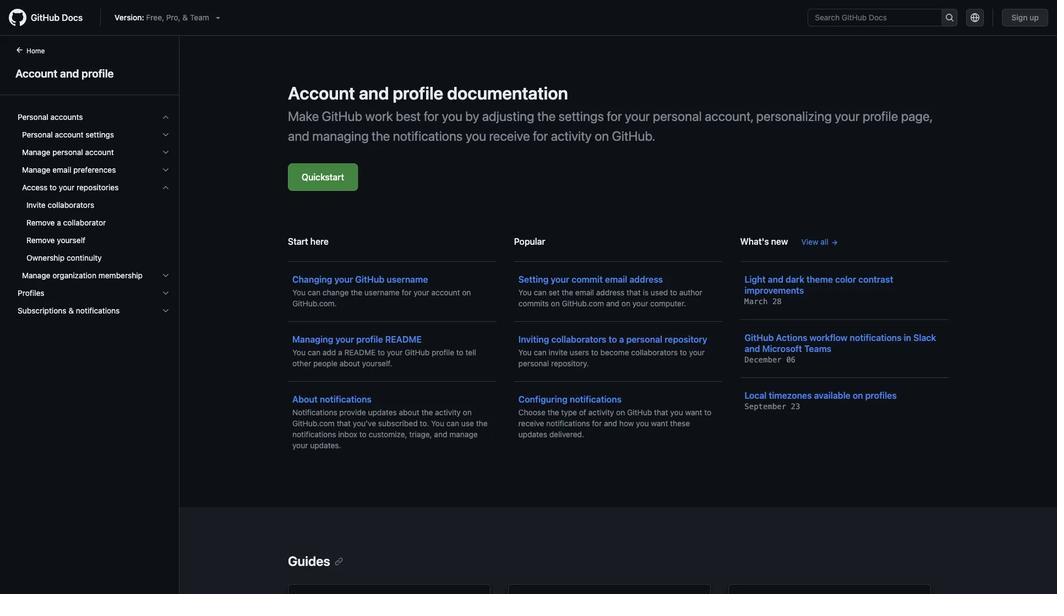 Task type: locate. For each thing, give the bounding box(es) containing it.
email down manage personal account
[[52, 165, 71, 175]]

that inside setting your commit email address you can set the email address that is used to author commits on github.com and on your computer.
[[627, 288, 641, 297]]

and up inviting collaborators to a personal repository you can invite users to become collaborators to your personal repository.
[[606, 299, 619, 308]]

2 horizontal spatial that
[[654, 408, 668, 417]]

0 horizontal spatial account
[[15, 67, 58, 80]]

collaborators down access to your repositories
[[48, 201, 94, 210]]

triage,
[[409, 430, 432, 439]]

sc 9kayk9 0 image for personal
[[161, 148, 170, 157]]

2 remove from the top
[[26, 236, 55, 245]]

on inside changing your github username you can change the username for your account on github.com.
[[462, 288, 471, 297]]

1 vertical spatial collaborators
[[551, 335, 607, 345]]

1 vertical spatial want
[[651, 419, 668, 428]]

sc 9kayk9 0 image for access to your repositories
[[161, 183, 170, 192]]

& right pro,
[[182, 13, 188, 22]]

team
[[190, 13, 209, 22]]

sign up link
[[1002, 9, 1048, 26]]

a down invite collaborators
[[57, 218, 61, 227]]

you down changing on the left of page
[[292, 288, 306, 297]]

0 vertical spatial manage
[[22, 148, 50, 157]]

setting
[[519, 274, 549, 285]]

to inside setting your commit email address you can set the email address that is used to author commits on github.com and on your computer.
[[670, 288, 677, 297]]

and inside configuring notifications choose the type of activity on github that you want to receive notifications for and how you want these updates delivered.
[[604, 419, 617, 428]]

0 vertical spatial settings
[[559, 108, 604, 124]]

0 vertical spatial address
[[630, 274, 663, 285]]

2 horizontal spatial collaborators
[[631, 348, 678, 357]]

is
[[643, 288, 649, 297]]

other
[[292, 359, 311, 368]]

2 manage from the top
[[22, 165, 50, 175]]

2 vertical spatial a
[[338, 348, 342, 357]]

manage inside dropdown button
[[22, 271, 50, 280]]

you inside setting your commit email address you can set the email address that is used to author commits on github.com and on your computer.
[[519, 288, 532, 297]]

here
[[310, 237, 329, 247]]

0 vertical spatial a
[[57, 218, 61, 227]]

receive down adjusting
[[489, 128, 530, 144]]

to
[[50, 183, 57, 192], [670, 288, 677, 297], [609, 335, 617, 345], [378, 348, 385, 357], [456, 348, 464, 357], [591, 348, 598, 357], [680, 348, 687, 357], [704, 408, 712, 417], [359, 430, 367, 439]]

you right to.
[[431, 419, 444, 428]]

subscriptions
[[18, 306, 66, 316]]

remove a collaborator link
[[13, 214, 175, 232]]

0 vertical spatial account
[[55, 130, 83, 139]]

0 horizontal spatial updates
[[368, 408, 397, 417]]

account and profile documentation make github work best for you by adjusting the settings for your personal account, personalizing your profile page, and managing the notifications you receive for activity on github.
[[288, 83, 932, 144]]

and up december
[[745, 344, 760, 354]]

that inside about notifications notifications provide updates about the activity on github.com that you've subscribed to. you can use the notifications inbox to customize, triage, and manage your updates.
[[337, 419, 351, 428]]

0 vertical spatial updates
[[368, 408, 397, 417]]

remove for remove yourself
[[26, 236, 55, 245]]

updates
[[368, 408, 397, 417], [519, 430, 547, 439]]

personal down personal account settings on the left of page
[[52, 148, 83, 157]]

0 vertical spatial that
[[627, 288, 641, 297]]

the right change
[[351, 288, 362, 297]]

about inside about notifications notifications provide updates about the activity on github.com that you've subscribed to. you can use the notifications inbox to customize, triage, and manage your updates.
[[399, 408, 419, 417]]

0 horizontal spatial email
[[52, 165, 71, 175]]

subscriptions & notifications
[[18, 306, 120, 316]]

0 vertical spatial want
[[685, 408, 702, 417]]

workflow
[[810, 333, 848, 343]]

1 remove from the top
[[26, 218, 55, 227]]

0 horizontal spatial account
[[55, 130, 83, 139]]

repository.
[[551, 359, 589, 368]]

and down home link
[[60, 67, 79, 80]]

github inside changing your github username you can change the username for your account on github.com.
[[355, 274, 385, 285]]

repository
[[665, 335, 707, 345]]

personal account settings button
[[13, 126, 175, 144]]

0 vertical spatial email
[[52, 165, 71, 175]]

sc 9kayk9 0 image for subscriptions & notifications
[[161, 307, 170, 316]]

1 vertical spatial receive
[[519, 419, 544, 428]]

sc 9kayk9 0 image inside manage personal account dropdown button
[[161, 148, 170, 157]]

and
[[60, 67, 79, 80], [359, 83, 389, 104], [288, 128, 309, 144], [768, 274, 784, 285], [606, 299, 619, 308], [745, 344, 760, 354], [604, 419, 617, 428], [434, 430, 447, 439]]

you up commits
[[519, 288, 532, 297]]

1 vertical spatial that
[[654, 408, 668, 417]]

notifications
[[393, 128, 463, 144], [76, 306, 120, 316], [850, 333, 902, 343], [320, 395, 372, 405], [570, 395, 622, 405], [546, 419, 590, 428], [292, 430, 336, 439]]

2 vertical spatial manage
[[22, 271, 50, 280]]

1 horizontal spatial account
[[85, 148, 114, 157]]

you right "how" on the bottom right of page
[[636, 419, 649, 428]]

want left these
[[651, 419, 668, 428]]

1 sc 9kayk9 0 image from the top
[[161, 113, 170, 122]]

profile up best
[[393, 83, 443, 104]]

1 horizontal spatial want
[[685, 408, 702, 417]]

sc 9kayk9 0 image inside manage email preferences dropdown button
[[161, 166, 170, 175]]

address
[[630, 274, 663, 285], [596, 288, 625, 297]]

to inside configuring notifications choose the type of activity on github that you want to receive notifications for and how you want these updates delivered.
[[704, 408, 712, 417]]

december 06 element
[[745, 355, 796, 365]]

0 horizontal spatial &
[[68, 306, 74, 316]]

you've
[[353, 419, 376, 428]]

profile for account and profile
[[82, 67, 114, 80]]

0 vertical spatial account
[[15, 67, 58, 80]]

profile
[[82, 67, 114, 80], [393, 83, 443, 104], [863, 108, 898, 124], [356, 335, 383, 345], [432, 348, 454, 357]]

personal for personal accounts
[[18, 113, 48, 122]]

None search field
[[808, 9, 958, 26]]

email down commit
[[575, 288, 594, 297]]

view all link
[[801, 237, 838, 248]]

receive inside account and profile documentation make github work best for you by adjusting the settings for your personal account, personalizing your profile page, and managing the notifications you receive for activity on github.
[[489, 128, 530, 144]]

sc 9kayk9 0 image inside 'manage organization membership' dropdown button
[[161, 271, 170, 280]]

sc 9kayk9 0 image for organization
[[161, 271, 170, 280]]

1 vertical spatial a
[[619, 335, 624, 345]]

changing your github username you can change the username for your account on github.com.
[[292, 274, 471, 308]]

notifications inside account and profile documentation make github work best for you by adjusting the settings for your personal account, personalizing your profile page, and managing the notifications you receive for activity on github.
[[393, 128, 463, 144]]

1 horizontal spatial address
[[630, 274, 663, 285]]

can up github.com.
[[308, 288, 321, 297]]

choose
[[519, 408, 546, 417]]

profile left page,
[[863, 108, 898, 124]]

delivered.
[[549, 430, 584, 439]]

you up other
[[292, 348, 306, 357]]

account and profile
[[15, 67, 114, 80]]

profile inside "link"
[[82, 67, 114, 80]]

4 sc 9kayk9 0 image from the top
[[161, 307, 170, 316]]

available
[[814, 391, 851, 401]]

start here
[[288, 237, 329, 247]]

make
[[288, 108, 319, 124]]

profiles
[[18, 289, 44, 298]]

0 vertical spatial readme
[[385, 335, 422, 345]]

updates inside configuring notifications choose the type of activity on github that you want to receive notifications for and how you want these updates delivered.
[[519, 430, 547, 439]]

want up these
[[685, 408, 702, 417]]

0 horizontal spatial settings
[[86, 130, 114, 139]]

version: free, pro, & team
[[115, 13, 209, 22]]

what's
[[740, 237, 769, 247]]

3 manage from the top
[[22, 271, 50, 280]]

inbox
[[338, 430, 357, 439]]

2 horizontal spatial email
[[605, 274, 627, 285]]

configuring notifications choose the type of activity on github that you want to receive notifications for and how you want these updates delivered.
[[519, 395, 712, 439]]

receive
[[489, 128, 530, 144], [519, 419, 544, 428]]

account
[[55, 130, 83, 139], [85, 148, 114, 157], [431, 288, 460, 297]]

account for account and profile documentation make github work best for you by adjusting the settings for your personal account, personalizing your profile page, and managing the notifications you receive for activity on github.
[[288, 83, 355, 104]]

can left use
[[446, 419, 459, 428]]

ownership
[[26, 254, 65, 263]]

0 vertical spatial personal
[[18, 113, 48, 122]]

about right people
[[340, 359, 360, 368]]

receive down choose
[[519, 419, 544, 428]]

commits
[[519, 299, 549, 308]]

1 vertical spatial &
[[68, 306, 74, 316]]

ownership continuity link
[[13, 249, 175, 267]]

the left the type
[[548, 408, 559, 417]]

you
[[442, 108, 463, 124], [466, 128, 486, 144], [670, 408, 683, 417], [636, 419, 649, 428]]

account up make
[[288, 83, 355, 104]]

notifications down best
[[393, 128, 463, 144]]

1 manage from the top
[[22, 148, 50, 157]]

1 access to your repositories element from the top
[[9, 179, 179, 267]]

1 horizontal spatial that
[[627, 288, 641, 297]]

github.com down notifications
[[292, 419, 335, 428]]

0 horizontal spatial collaborators
[[48, 201, 94, 210]]

updates down choose
[[519, 430, 547, 439]]

sc 9kayk9 0 image inside subscriptions & notifications dropdown button
[[161, 307, 170, 316]]

can inside changing your github username you can change the username for your account on github.com.
[[308, 288, 321, 297]]

invite
[[549, 348, 568, 357]]

1 vertical spatial account
[[288, 83, 355, 104]]

up
[[1030, 13, 1039, 22]]

personal left accounts
[[18, 113, 48, 122]]

and down make
[[288, 128, 309, 144]]

manage
[[22, 148, 50, 157], [22, 165, 50, 175], [22, 271, 50, 280]]

personal down inviting
[[519, 359, 549, 368]]

sc 9kayk9 0 image
[[161, 131, 170, 139], [161, 166, 170, 175], [161, 183, 170, 192], [161, 307, 170, 316]]

1 vertical spatial settings
[[86, 130, 114, 139]]

tell
[[466, 348, 476, 357]]

notifications down profiles dropdown button
[[76, 306, 120, 316]]

1 sc 9kayk9 0 image from the top
[[161, 131, 170, 139]]

1 vertical spatial about
[[399, 408, 419, 417]]

1 horizontal spatial &
[[182, 13, 188, 22]]

sc 9kayk9 0 image inside access to your repositories dropdown button
[[161, 183, 170, 192]]

0 horizontal spatial readme
[[344, 348, 376, 357]]

select language: current language is english image
[[971, 13, 980, 22]]

updates inside about notifications notifications provide updates about the activity on github.com that you've subscribed to. you can use the notifications inbox to customize, triage, and manage your updates.
[[368, 408, 397, 417]]

can down inviting
[[534, 348, 547, 357]]

github.com down commit
[[562, 299, 604, 308]]

1 horizontal spatial github.com
[[562, 299, 604, 308]]

improvements
[[745, 286, 804, 296]]

0 vertical spatial about
[[340, 359, 360, 368]]

you inside inviting collaborators to a personal repository you can invite users to become collaborators to your personal repository.
[[519, 348, 532, 357]]

1 vertical spatial remove
[[26, 236, 55, 245]]

subscriptions & notifications button
[[13, 302, 175, 320]]

1 horizontal spatial readme
[[385, 335, 422, 345]]

sc 9kayk9 0 image for personal account settings
[[161, 131, 170, 139]]

collaborators inside access to your repositories element
[[48, 201, 94, 210]]

the inside setting your commit email address you can set the email address that is used to author commits on github.com and on your computer.
[[562, 288, 573, 297]]

1 horizontal spatial collaborators
[[551, 335, 607, 345]]

for
[[424, 108, 439, 124], [607, 108, 622, 124], [533, 128, 548, 144], [402, 288, 412, 297], [592, 419, 602, 428]]

view all
[[801, 238, 829, 247]]

address up is
[[630, 274, 663, 285]]

1 horizontal spatial updates
[[519, 430, 547, 439]]

settings
[[559, 108, 604, 124], [86, 130, 114, 139]]

notifications down the type
[[546, 419, 590, 428]]

4 sc 9kayk9 0 image from the top
[[161, 289, 170, 298]]

1 personal accounts element from the top
[[9, 108, 179, 285]]

2 sc 9kayk9 0 image from the top
[[161, 148, 170, 157]]

for inside configuring notifications choose the type of activity on github that you want to receive notifications for and how you want these updates delivered.
[[592, 419, 602, 428]]

can down managing
[[308, 348, 321, 357]]

and up work
[[359, 83, 389, 104]]

sc 9kayk9 0 image
[[161, 113, 170, 122], [161, 148, 170, 157], [161, 271, 170, 280], [161, 289, 170, 298]]

you
[[292, 288, 306, 297], [519, 288, 532, 297], [292, 348, 306, 357], [519, 348, 532, 357], [431, 419, 444, 428]]

on inside account and profile documentation make github work best for you by adjusting the settings for your personal account, personalizing your profile page, and managing the notifications you receive for activity on github.
[[595, 128, 609, 144]]

personal inside dropdown button
[[22, 130, 53, 139]]

notifications left in
[[850, 333, 902, 343]]

a up become
[[619, 335, 624, 345]]

profile left tell
[[432, 348, 454, 357]]

account
[[15, 67, 58, 80], [288, 83, 355, 104]]

0 vertical spatial collaborators
[[48, 201, 94, 210]]

2 personal accounts element from the top
[[9, 126, 179, 285]]

all
[[821, 238, 829, 247]]

personal accounts element
[[9, 108, 179, 285], [9, 126, 179, 285]]

0 horizontal spatial a
[[57, 218, 61, 227]]

can inside inviting collaborators to a personal repository you can invite users to become collaborators to your personal repository.
[[534, 348, 547, 357]]

invite
[[26, 201, 46, 210]]

0 horizontal spatial that
[[337, 419, 351, 428]]

address down commit
[[596, 288, 625, 297]]

1 vertical spatial username
[[364, 288, 400, 297]]

1 vertical spatial readme
[[344, 348, 376, 357]]

about
[[292, 395, 318, 405]]

2 vertical spatial that
[[337, 419, 351, 428]]

manage for manage personal account
[[22, 148, 50, 157]]

github.com
[[562, 299, 604, 308], [292, 419, 335, 428]]

0 horizontal spatial address
[[596, 288, 625, 297]]

1 vertical spatial email
[[605, 274, 627, 285]]

the right set
[[562, 288, 573, 297]]

1 horizontal spatial account
[[288, 83, 355, 104]]

about notifications notifications provide updates about the activity on github.com that you've subscribed to. you can use the notifications inbox to customize, triage, and manage your updates.
[[292, 395, 488, 450]]

managing
[[312, 128, 369, 144]]

on
[[595, 128, 609, 144], [462, 288, 471, 297], [551, 299, 560, 308], [622, 299, 630, 308], [853, 391, 863, 401], [463, 408, 472, 417], [616, 408, 625, 417]]

2 horizontal spatial account
[[431, 288, 460, 297]]

3 sc 9kayk9 0 image from the top
[[161, 183, 170, 192]]

dark
[[786, 274, 805, 285]]

account inside dropdown button
[[55, 130, 83, 139]]

personal inside dropdown button
[[18, 113, 48, 122]]

can inside managing your profile readme you can add a readme to your github profile to tell other people about yourself.
[[308, 348, 321, 357]]

can up commits
[[534, 288, 547, 297]]

0 vertical spatial remove
[[26, 218, 55, 227]]

sc 9kayk9 0 image inside personal accounts dropdown button
[[161, 113, 170, 122]]

1 vertical spatial manage
[[22, 165, 50, 175]]

1 horizontal spatial settings
[[559, 108, 604, 124]]

and right "triage,"
[[434, 430, 447, 439]]

remove yourself
[[26, 236, 85, 245]]

1 vertical spatial updates
[[519, 430, 547, 439]]

account down home link
[[15, 67, 58, 80]]

2 vertical spatial account
[[431, 288, 460, 297]]

search image
[[945, 13, 954, 22]]

0 horizontal spatial github.com
[[292, 419, 335, 428]]

and left "how" on the bottom right of page
[[604, 419, 617, 428]]

email right commit
[[605, 274, 627, 285]]

ownership continuity
[[26, 254, 102, 263]]

local timezones available on profiles september 23
[[745, 391, 897, 412]]

account inside "link"
[[15, 67, 58, 80]]

& down profiles dropdown button
[[68, 306, 74, 316]]

2 sc 9kayk9 0 image from the top
[[161, 166, 170, 175]]

0 horizontal spatial want
[[651, 419, 668, 428]]

1 vertical spatial account
[[85, 148, 114, 157]]

and inside "link"
[[60, 67, 79, 80]]

on inside configuring notifications choose the type of activity on github that you want to receive notifications for and how you want these updates delivered.
[[616, 408, 625, 417]]

account inside account and profile documentation make github work best for you by adjusting the settings for your personal account, personalizing your profile page, and managing the notifications you receive for activity on github.
[[288, 83, 355, 104]]

remove up ownership
[[26, 236, 55, 245]]

and up improvements at the top of the page
[[768, 274, 784, 285]]

profile up "yourself." at the left of the page
[[356, 335, 383, 345]]

1 horizontal spatial about
[[399, 408, 419, 417]]

collaborators down the repository
[[631, 348, 678, 357]]

personal account settings
[[22, 130, 114, 139]]

email
[[52, 165, 71, 175], [605, 274, 627, 285], [575, 288, 594, 297]]

1 horizontal spatial a
[[338, 348, 342, 357]]

personal inside account and profile documentation make github work best for you by adjusting the settings for your personal account, personalizing your profile page, and managing the notifications you receive for activity on github.
[[653, 108, 702, 124]]

1 vertical spatial github.com
[[292, 419, 335, 428]]

0 vertical spatial github.com
[[562, 299, 604, 308]]

personal up become
[[626, 335, 662, 345]]

0 vertical spatial receive
[[489, 128, 530, 144]]

1 horizontal spatial email
[[575, 288, 594, 297]]

3 sc 9kayk9 0 image from the top
[[161, 271, 170, 280]]

what's new
[[740, 237, 788, 247]]

a inside inviting collaborators to a personal repository you can invite users to become collaborators to your personal repository.
[[619, 335, 624, 345]]

want
[[685, 408, 702, 417], [651, 419, 668, 428]]

notifications inside the github actions workflow notifications in slack and microsoft teams december 06
[[850, 333, 902, 343]]

your inside inviting collaborators to a personal repository you can invite users to become collaborators to your personal repository.
[[689, 348, 705, 357]]

you down inviting
[[519, 348, 532, 357]]

slack
[[914, 333, 936, 343]]

about up subscribed
[[399, 408, 419, 417]]

that
[[627, 288, 641, 297], [654, 408, 668, 417], [337, 419, 351, 428]]

a right add
[[338, 348, 342, 357]]

1 vertical spatial personal
[[22, 130, 53, 139]]

sc 9kayk9 0 image inside personal account settings dropdown button
[[161, 131, 170, 139]]

personal accounts element containing personal accounts
[[9, 108, 179, 285]]

0 horizontal spatial about
[[340, 359, 360, 368]]

profile up personal accounts dropdown button
[[82, 67, 114, 80]]

the right adjusting
[[537, 108, 556, 124]]

new
[[771, 237, 788, 247]]

personal down personal accounts at the left of the page
[[22, 130, 53, 139]]

collaborators up users at right bottom
[[551, 335, 607, 345]]

profile for managing your profile readme you can add a readme to your github profile to tell other people about yourself.
[[356, 335, 383, 345]]

2 access to your repositories element from the top
[[9, 197, 179, 267]]

september 23 element
[[745, 403, 800, 412]]

access to your repositories element
[[9, 179, 179, 267], [9, 197, 179, 267]]

managing
[[292, 335, 333, 345]]

you up these
[[670, 408, 683, 417]]

remove down invite at left
[[26, 218, 55, 227]]

personal up github.
[[653, 108, 702, 124]]

to inside dropdown button
[[50, 183, 57, 192]]

updates up subscribed
[[368, 408, 397, 417]]

2 horizontal spatial a
[[619, 335, 624, 345]]



Task type: describe. For each thing, give the bounding box(es) containing it.
microsoft
[[762, 344, 802, 354]]

your inside access to your repositories dropdown button
[[59, 183, 75, 192]]

type
[[561, 408, 577, 417]]

& inside subscriptions & notifications dropdown button
[[68, 306, 74, 316]]

light
[[745, 274, 766, 285]]

version:
[[115, 13, 144, 22]]

changing
[[292, 274, 332, 285]]

personal accounts element containing personal account settings
[[9, 126, 179, 285]]

access to your repositories element containing access to your repositories
[[9, 179, 179, 267]]

github docs link
[[9, 9, 91, 26]]

free,
[[146, 13, 164, 22]]

0 vertical spatial username
[[387, 274, 428, 285]]

docs
[[62, 12, 83, 23]]

manage personal account button
[[13, 144, 175, 161]]

you left by
[[442, 108, 463, 124]]

the down work
[[372, 128, 390, 144]]

github docs
[[31, 12, 83, 23]]

the inside changing your github username you can change the username for your account on github.com.
[[351, 288, 362, 297]]

manage email preferences button
[[13, 161, 175, 179]]

configuring
[[519, 395, 568, 405]]

quickstart link
[[288, 164, 358, 191]]

manage
[[449, 430, 478, 439]]

receive inside configuring notifications choose the type of activity on github that you want to receive notifications for and how you want these updates delivered.
[[519, 419, 544, 428]]

documentation
[[447, 83, 568, 104]]

account for account and profile
[[15, 67, 58, 80]]

best
[[396, 108, 421, 124]]

set
[[549, 288, 560, 297]]

the right use
[[476, 419, 488, 428]]

account inside dropdown button
[[85, 148, 114, 157]]

personal inside dropdown button
[[52, 148, 83, 157]]

sign up
[[1012, 13, 1039, 22]]

github.
[[612, 128, 655, 144]]

march 28 element
[[745, 297, 782, 306]]

the up to.
[[421, 408, 433, 417]]

settings inside dropdown button
[[86, 130, 114, 139]]

you inside managing your profile readme you can add a readme to your github profile to tell other people about yourself.
[[292, 348, 306, 357]]

customize,
[[369, 430, 407, 439]]

yourself
[[57, 236, 85, 245]]

you inside changing your github username you can change the username for your account on github.com.
[[292, 288, 306, 297]]

1 vertical spatial address
[[596, 288, 625, 297]]

you inside about notifications notifications provide updates about the activity on github.com that you've subscribed to. you can use the notifications inbox to customize, triage, and manage your updates.
[[431, 419, 444, 428]]

and inside the github actions workflow notifications in slack and microsoft teams december 06
[[745, 344, 760, 354]]

accounts
[[50, 113, 83, 122]]

personal for personal account settings
[[22, 130, 53, 139]]

home link
[[11, 46, 62, 57]]

account and profile element
[[0, 45, 180, 594]]

actions
[[776, 333, 808, 343]]

access to your repositories button
[[13, 179, 175, 197]]

23
[[791, 403, 800, 412]]

guides link
[[288, 554, 343, 569]]

guides
[[288, 554, 330, 569]]

profiles button
[[13, 285, 175, 302]]

account inside changing your github username you can change the username for your account on github.com.
[[431, 288, 460, 297]]

preferences
[[73, 165, 116, 175]]

view
[[801, 238, 819, 247]]

remove for remove a collaborator
[[26, 218, 55, 227]]

personalizing
[[756, 108, 832, 124]]

and inside setting your commit email address you can set the email address that is used to author commits on github.com and on your computer.
[[606, 299, 619, 308]]

managing your profile readme you can add a readme to your github profile to tell other people about yourself.
[[292, 335, 476, 368]]

activity inside account and profile documentation make github work best for you by adjusting the settings for your personal account, personalizing your profile page, and managing the notifications you receive for activity on github.
[[551, 128, 592, 144]]

pro,
[[166, 13, 180, 22]]

remove a collaborator
[[26, 218, 106, 227]]

manage for manage email preferences
[[22, 165, 50, 175]]

manage personal account
[[22, 148, 114, 157]]

computer.
[[650, 299, 686, 308]]

and inside light and dark theme color contrast improvements march 28
[[768, 274, 784, 285]]

color
[[835, 274, 856, 285]]

email inside dropdown button
[[52, 165, 71, 175]]

local
[[745, 391, 767, 401]]

collaborators for invite
[[48, 201, 94, 210]]

you down by
[[466, 128, 486, 144]]

sc 9kayk9 0 image for accounts
[[161, 113, 170, 122]]

these
[[670, 419, 690, 428]]

organization
[[52, 271, 96, 280]]

to inside about notifications notifications provide updates about the activity on github.com that you've subscribed to. you can use the notifications inbox to customize, triage, and manage your updates.
[[359, 430, 367, 439]]

can inside setting your commit email address you can set the email address that is used to author commits on github.com and on your computer.
[[534, 288, 547, 297]]

and inside about notifications notifications provide updates about the activity on github.com that you've subscribed to. you can use the notifications inbox to customize, triage, and manage your updates.
[[434, 430, 447, 439]]

sc 9kayk9 0 image inside profiles dropdown button
[[161, 289, 170, 298]]

github inside the github actions workflow notifications in slack and microsoft teams december 06
[[745, 333, 774, 343]]

can inside about notifications notifications provide updates about the activity on github.com that you've subscribed to. you can use the notifications inbox to customize, triage, and manage your updates.
[[446, 419, 459, 428]]

notifications inside dropdown button
[[76, 306, 120, 316]]

notifications up provide
[[320, 395, 372, 405]]

collaborators for inviting
[[551, 335, 607, 345]]

notifications up of
[[570, 395, 622, 405]]

28
[[772, 297, 782, 306]]

the inside configuring notifications choose the type of activity on github that you want to receive notifications for and how you want these updates delivered.
[[548, 408, 559, 417]]

notifications up updates.
[[292, 430, 336, 439]]

activity inside about notifications notifications provide updates about the activity on github.com that you've subscribed to. you can use the notifications inbox to customize, triage, and manage your updates.
[[435, 408, 461, 417]]

0 vertical spatial &
[[182, 13, 188, 22]]

about inside managing your profile readme you can add a readme to your github profile to tell other people about yourself.
[[340, 359, 360, 368]]

light and dark theme color contrast improvements march 28
[[745, 274, 893, 306]]

access to your repositories element containing invite collaborators
[[9, 197, 179, 267]]

on inside local timezones available on profiles september 23
[[853, 391, 863, 401]]

december
[[745, 355, 782, 365]]

your inside about notifications notifications provide updates about the activity on github.com that you've subscribed to. you can use the notifications inbox to customize, triage, and manage your updates.
[[292, 441, 308, 450]]

settings inside account and profile documentation make github work best for you by adjusting the settings for your personal account, personalizing your profile page, and managing the notifications you receive for activity on github.
[[559, 108, 604, 124]]

2 vertical spatial email
[[575, 288, 594, 297]]

page,
[[901, 108, 932, 124]]

github inside managing your profile readme you can add a readme to your github profile to tell other people about yourself.
[[405, 348, 430, 357]]

a inside managing your profile readme you can add a readme to your github profile to tell other people about yourself.
[[338, 348, 342, 357]]

september
[[745, 403, 786, 412]]

inviting
[[519, 335, 549, 345]]

work
[[365, 108, 393, 124]]

github inside configuring notifications choose the type of activity on github that you want to receive notifications for and how you want these updates delivered.
[[627, 408, 652, 417]]

github inside account and profile documentation make github work best for you by adjusting the settings for your personal account, personalizing your profile page, and managing the notifications you receive for activity on github.
[[322, 108, 362, 124]]

profile for account and profile documentation make github work best for you by adjusting the settings for your personal account, personalizing your profile page, and managing the notifications you receive for activity on github.
[[393, 83, 443, 104]]

activity inside configuring notifications choose the type of activity on github that you want to receive notifications for and how you want these updates delivered.
[[588, 408, 614, 417]]

that inside configuring notifications choose the type of activity on github that you want to receive notifications for and how you want these updates delivered.
[[654, 408, 668, 417]]

timezones
[[769, 391, 812, 401]]

access
[[22, 183, 48, 192]]

to.
[[420, 419, 429, 428]]

github.com inside setting your commit email address you can set the email address that is used to author commits on github.com and on your computer.
[[562, 299, 604, 308]]

teams
[[804, 344, 832, 354]]

continuity
[[67, 254, 102, 263]]

inviting collaborators to a personal repository you can invite users to become collaborators to your personal repository.
[[519, 335, 707, 368]]

account and profile link
[[13, 65, 166, 81]]

change
[[323, 288, 349, 297]]

Search GitHub Docs search field
[[808, 9, 942, 26]]

sc 9kayk9 0 image for manage email preferences
[[161, 166, 170, 175]]

manage organization membership button
[[13, 267, 175, 285]]

collaborator
[[63, 218, 106, 227]]

updates.
[[310, 441, 341, 450]]

profiles
[[865, 391, 897, 401]]

for inside changing your github username you can change the username for your account on github.com.
[[402, 288, 412, 297]]

remove yourself link
[[13, 232, 175, 249]]

used
[[651, 288, 668, 297]]

github actions workflow notifications in slack and microsoft teams december 06
[[745, 333, 936, 365]]

on inside about notifications notifications provide updates about the activity on github.com that you've subscribed to. you can use the notifications inbox to customize, triage, and manage your updates.
[[463, 408, 472, 417]]

yourself.
[[362, 359, 392, 368]]

adjusting
[[482, 108, 534, 124]]

contrast
[[859, 274, 893, 285]]

become
[[601, 348, 629, 357]]

popular
[[514, 237, 545, 247]]

users
[[570, 348, 589, 357]]

github.com inside about notifications notifications provide updates about the activity on github.com that you've subscribed to. you can use the notifications inbox to customize, triage, and manage your updates.
[[292, 419, 335, 428]]

triangle down image
[[214, 13, 222, 22]]

home
[[26, 47, 45, 55]]

personal accounts button
[[13, 108, 175, 126]]

by
[[465, 108, 479, 124]]

theme
[[807, 274, 833, 285]]

2 vertical spatial collaborators
[[631, 348, 678, 357]]

repositories
[[77, 183, 119, 192]]

add
[[323, 348, 336, 357]]

commit
[[572, 274, 603, 285]]

manage for manage organization membership
[[22, 271, 50, 280]]



Task type: vqa. For each thing, say whether or not it's contained in the screenshot.
August
no



